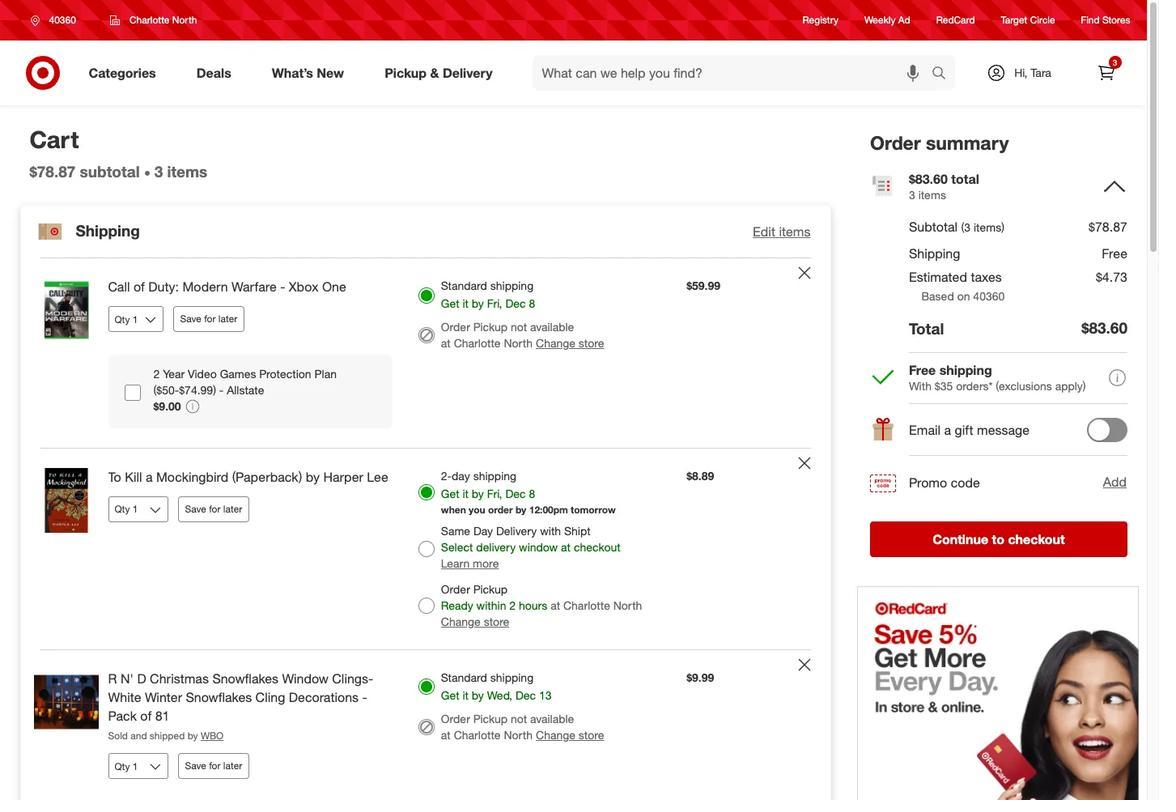 Task type: describe. For each thing, give the bounding box(es) containing it.
store for call of duty: modern warfare - xbox one
[[579, 336, 605, 350]]

pickup & delivery link
[[371, 55, 513, 91]]

save for later button for modern
[[173, 306, 245, 332]]

3 for 3
[[1114, 58, 1118, 67]]

same day delivery with shipt select delivery window at checkout learn more
[[441, 524, 621, 570]]

$78.87 subtotal
[[30, 162, 140, 181]]

(paperback)
[[232, 469, 302, 485]]

pickup inside order pickup ready within 2 hours at charlotte north change store
[[474, 582, 508, 596]]

$83.60 for $83.60
[[1082, 319, 1128, 337]]

2 vertical spatial save for later button
[[178, 754, 250, 780]]

2 vertical spatial save for later
[[185, 760, 242, 772]]

40360 button
[[20, 6, 93, 35]]

orders*
[[956, 379, 993, 393]]

fri, inside 2-day shipping get it by fri, dec 8 when you order by 12:00pm tomorrow
[[487, 487, 503, 501]]

day
[[474, 524, 493, 538]]

search button
[[925, 55, 964, 94]]

deals
[[197, 64, 231, 81]]

modern
[[183, 279, 228, 295]]

for for mockingbird
[[209, 503, 221, 515]]

standard shipping get it by fri, dec 8
[[441, 279, 536, 311]]

more
[[473, 557, 499, 570]]

to
[[992, 531, 1005, 547]]

hi,
[[1015, 66, 1028, 79]]

kill
[[125, 469, 142, 485]]

harper
[[324, 469, 364, 485]]

store inside order pickup ready within 2 hours at charlotte north change store
[[484, 615, 510, 629]]

later for warfare
[[219, 313, 238, 325]]

13
[[539, 689, 552, 702]]

charlotte down "wed,"
[[454, 728, 501, 742]]

2-day shipping get it by fri, dec 8 when you order by 12:00pm tomorrow
[[441, 469, 616, 516]]

for for modern
[[204, 313, 216, 325]]

order pickup not available at charlotte north change store for r n' d christmas snowflakes window clings- white winter snowflakes cling decorations - pack of 81
[[441, 712, 605, 742]]

1 horizontal spatial 40360
[[974, 290, 1005, 303]]

total
[[909, 319, 944, 337]]

by inside r n' d christmas snowflakes window clings- white winter snowflakes cling decorations - pack of 81 sold and shipped by wbo
[[188, 729, 198, 742]]

xbox
[[289, 279, 319, 295]]

later for (paperback)
[[223, 503, 242, 515]]

What can we help you find? suggestions appear below search field
[[533, 55, 936, 91]]

estimated
[[909, 269, 968, 285]]

continue
[[933, 531, 989, 547]]

allstate
[[227, 383, 264, 397]]

stores
[[1103, 14, 1131, 26]]

target
[[1002, 14, 1028, 26]]

free for free shipping with $35 orders* (exclusions apply)
[[909, 362, 936, 378]]

standard for call of duty: modern warfare - xbox one
[[441, 279, 488, 293]]

based
[[922, 290, 955, 303]]

edit items
[[753, 224, 811, 240]]

continue to checkout
[[933, 531, 1065, 547]]

0 vertical spatial shipping
[[76, 221, 140, 239]]

items inside $83.60 total 3 items
[[919, 188, 946, 201]]

save for later for modern
[[180, 313, 238, 325]]

at inside same day delivery with shipt select delivery window at checkout learn more
[[561, 540, 571, 554]]

window
[[282, 671, 329, 687]]

&
[[431, 64, 439, 81]]

continue to checkout button
[[870, 521, 1128, 557]]

charlotte north
[[130, 14, 197, 26]]

r n' d christmas snowflakes window clings- white winter snowflakes cling decorations - pack of 81 image
[[34, 670, 98, 735]]

change inside order pickup ready within 2 hours at charlotte north change store
[[441, 615, 481, 629]]

order down standard shipping get it by fri, dec 8
[[441, 320, 470, 334]]

edit items button
[[753, 223, 811, 241]]

ready
[[441, 599, 474, 612]]

delivery for &
[[443, 64, 493, 81]]

dec for call of duty: modern warfare - xbox one
[[506, 297, 526, 311]]

categories link
[[75, 55, 176, 91]]

checkout inside same day delivery with shipt select delivery window at checkout learn more
[[574, 540, 621, 554]]

$9.99
[[687, 671, 715, 685]]

to
[[108, 469, 121, 485]]

shipping for standard shipping get it by fri, dec 8
[[491, 279, 534, 293]]

find
[[1082, 14, 1101, 26]]

8 inside 2-day shipping get it by fri, dec 8 when you order by 12:00pm tomorrow
[[529, 487, 536, 501]]

$83.60 for $83.60 total 3 items
[[909, 171, 948, 187]]

mockingbird
[[156, 469, 229, 485]]

dec inside 2-day shipping get it by fri, dec 8 when you order by 12:00pm tomorrow
[[506, 487, 526, 501]]

delivery for day
[[496, 524, 537, 538]]

3 inside $83.60 total 3 items
[[909, 188, 916, 201]]

it for call of duty: modern warfare - xbox one
[[463, 297, 469, 311]]

video
[[188, 367, 217, 381]]

to kill a mockingbird (paperback) by harper lee
[[108, 469, 389, 485]]

change for r n' d christmas snowflakes window clings- white winter snowflakes cling decorations - pack of 81
[[536, 728, 576, 742]]

pickup left &
[[385, 64, 427, 81]]

duty:
[[148, 279, 179, 295]]

search
[[925, 66, 964, 82]]

shipping for free shipping with $35 orders* (exclusions apply)
[[940, 362, 992, 378]]

3 for 3 items
[[154, 162, 163, 181]]

total
[[952, 171, 980, 187]]

day
[[452, 469, 470, 483]]

d
[[137, 671, 146, 687]]

tara
[[1031, 66, 1052, 79]]

3 items
[[154, 162, 208, 181]]

find stores
[[1082, 14, 1131, 26]]

n'
[[121, 671, 134, 687]]

12:00pm
[[530, 504, 568, 516]]

- inside 2 year video games protection plan ($50-$74.99) - allstate
[[219, 383, 224, 397]]

code
[[951, 474, 980, 491]]

wbo link
[[201, 729, 224, 742]]

pickup down "wed,"
[[474, 712, 508, 726]]

it inside 2-day shipping get it by fri, dec 8 when you order by 12:00pm tomorrow
[[463, 487, 469, 501]]

pickup & delivery
[[385, 64, 493, 81]]

not available radio for call of duty: modern warfare - xbox one
[[419, 327, 435, 344]]

north inside dropdown button
[[172, 14, 197, 26]]

get for call of duty: modern warfare - xbox one
[[441, 297, 460, 311]]

order
[[488, 504, 513, 516]]

call of duty: modern warfare - xbox one
[[108, 279, 347, 295]]

2 vertical spatial for
[[209, 760, 221, 772]]

$78.87 for $78.87 subtotal
[[30, 162, 76, 181]]

change for call of duty: modern warfare - xbox one
[[536, 336, 576, 350]]

order summary
[[870, 131, 1009, 154]]

delivery
[[477, 540, 516, 554]]

edit
[[753, 224, 776, 240]]

(3
[[962, 221, 971, 234]]

target circle link
[[1002, 13, 1056, 27]]

0 vertical spatial snowflakes
[[213, 671, 279, 687]]

r
[[108, 671, 117, 687]]

dec for r n' d christmas snowflakes window clings- white winter snowflakes cling decorations - pack of 81
[[516, 689, 536, 702]]

wed,
[[487, 689, 513, 702]]

pickup down standard shipping get it by fri, dec 8
[[474, 320, 508, 334]]

$8.89
[[687, 469, 715, 483]]

pack
[[108, 708, 137, 724]]

weekly
[[865, 14, 896, 26]]

deals link
[[183, 55, 252, 91]]

store for r n' d christmas snowflakes window clings- white winter snowflakes cling decorations - pack of 81
[[579, 728, 605, 742]]

one
[[322, 279, 347, 295]]

weekly ad link
[[865, 13, 911, 27]]

plan
[[315, 367, 337, 381]]

cart
[[30, 125, 79, 154]]

0 vertical spatial of
[[134, 279, 145, 295]]

$83.60 total 3 items
[[909, 171, 980, 201]]

order down "standard shipping get it by wed, dec 13"
[[441, 712, 470, 726]]

wbo
[[201, 729, 224, 742]]

at down "standard shipping get it by wed, dec 13"
[[441, 728, 451, 742]]

christmas
[[150, 671, 209, 687]]

save for modern
[[180, 313, 202, 325]]

items)
[[974, 221, 1005, 234]]



Task type: locate. For each thing, give the bounding box(es) containing it.
8 inside standard shipping get it by fri, dec 8
[[529, 297, 536, 311]]

2 available from the top
[[531, 712, 575, 726]]

1 available from the top
[[531, 320, 575, 334]]

1 8 from the top
[[529, 297, 536, 311]]

3 cart item ready to fulfill group from the top
[[21, 650, 831, 800]]

2 inside order pickup ready within 2 hours at charlotte north change store
[[510, 599, 516, 612]]

1 horizontal spatial delivery
[[496, 524, 537, 538]]

protection
[[259, 367, 312, 381]]

checkout down 'shipt'
[[574, 540, 621, 554]]

save for later down modern
[[180, 313, 238, 325]]

1 horizontal spatial checkout
[[1008, 531, 1065, 547]]

$78.87 up '$4.73'
[[1089, 219, 1128, 235]]

save for later button for mockingbird
[[178, 497, 250, 522]]

1 vertical spatial save for later button
[[178, 497, 250, 522]]

1 vertical spatial fri,
[[487, 487, 503, 501]]

shipping inside standard shipping get it by fri, dec 8
[[491, 279, 534, 293]]

order pickup not available at charlotte north change store down 13
[[441, 712, 605, 742]]

1 it from the top
[[463, 297, 469, 311]]

cling
[[256, 689, 285, 705]]

- left xbox
[[280, 279, 285, 295]]

of inside r n' d christmas snowflakes window clings- white winter snowflakes cling decorations - pack of 81 sold and shipped by wbo
[[140, 708, 152, 724]]

$83.60 down '$4.73'
[[1082, 319, 1128, 337]]

ad
[[899, 14, 911, 26]]

items for edit items
[[780, 224, 811, 240]]

1 vertical spatial of
[[140, 708, 152, 724]]

40360
[[49, 14, 76, 26], [974, 290, 1005, 303]]

for down modern
[[204, 313, 216, 325]]

target circle
[[1002, 14, 1056, 26]]

not for call of duty: modern warfare - xbox one
[[511, 320, 527, 334]]

email
[[909, 422, 941, 438]]

$78.87 for $78.87
[[1089, 219, 1128, 235]]

circle
[[1031, 14, 1056, 26]]

1 horizontal spatial a
[[945, 422, 951, 438]]

2 not available radio from the top
[[419, 719, 435, 735]]

1 horizontal spatial shipping
[[909, 245, 961, 262]]

a right kill
[[146, 469, 153, 485]]

save down wbo link
[[185, 760, 206, 772]]

2 8 from the top
[[529, 487, 536, 501]]

1 horizontal spatial free
[[1102, 245, 1128, 262]]

what's new
[[272, 64, 344, 81]]

north inside order pickup ready within 2 hours at charlotte north change store
[[614, 599, 643, 612]]

later down to kill a mockingbird (paperback) by harper lee at the bottom
[[223, 503, 242, 515]]

0 vertical spatial change store button
[[536, 336, 605, 352]]

2 order pickup not available at charlotte north change store from the top
[[441, 712, 605, 742]]

games
[[220, 367, 256, 381]]

2 vertical spatial save
[[185, 760, 206, 772]]

1 vertical spatial not available radio
[[419, 719, 435, 735]]

2 inside 2 year video games protection plan ($50-$74.99) - allstate
[[153, 367, 160, 381]]

0 horizontal spatial items
[[167, 162, 208, 181]]

window
[[519, 540, 558, 554]]

0 horizontal spatial 40360
[[49, 14, 76, 26]]

not
[[511, 320, 527, 334], [511, 712, 527, 726]]

8
[[529, 297, 536, 311], [529, 487, 536, 501]]

by inside "standard shipping get it by wed, dec 13"
[[472, 689, 484, 702]]

2 vertical spatial dec
[[516, 689, 536, 702]]

save for later down wbo link
[[185, 760, 242, 772]]

1 vertical spatial it
[[463, 487, 469, 501]]

shipping for standard shipping get it by wed, dec 13
[[491, 671, 534, 685]]

Store pickup radio
[[419, 598, 435, 614]]

1 vertical spatial 8
[[529, 487, 536, 501]]

$35
[[935, 379, 953, 393]]

1 vertical spatial items
[[919, 188, 946, 201]]

1 vertical spatial shipping
[[909, 245, 961, 262]]

1 vertical spatial -
[[219, 383, 224, 397]]

0 vertical spatial store
[[579, 336, 605, 350]]

1 vertical spatial standard
[[441, 671, 488, 685]]

snowflakes up the wbo
[[186, 689, 252, 705]]

not available radio
[[419, 327, 435, 344], [419, 719, 435, 735]]

1 vertical spatial store
[[484, 615, 510, 629]]

2 horizontal spatial items
[[919, 188, 946, 201]]

available down 13
[[531, 712, 575, 726]]

1 vertical spatial change store button
[[441, 614, 510, 630]]

shipping inside 'free shipping with $35 orders* (exclusions apply)'
[[940, 362, 992, 378]]

0 vertical spatial get
[[441, 297, 460, 311]]

0 vertical spatial not
[[511, 320, 527, 334]]

redcard
[[937, 14, 976, 26]]

at inside order pickup ready within 2 hours at charlotte north change store
[[551, 599, 561, 612]]

dec inside standard shipping get it by fri, dec 8
[[506, 297, 526, 311]]

charlotte
[[130, 14, 170, 26], [454, 336, 501, 350], [564, 599, 611, 612], [454, 728, 501, 742]]

standard inside standard shipping get it by fri, dec 8
[[441, 279, 488, 293]]

available for r n' d christmas snowflakes window clings- white winter snowflakes cling decorations - pack of 81
[[531, 712, 575, 726]]

0 vertical spatial delivery
[[443, 64, 493, 81]]

change store button for r n' d christmas snowflakes window clings- white winter snowflakes cling decorations - pack of 81
[[536, 727, 605, 743]]

shipping inside "standard shipping get it by wed, dec 13"
[[491, 671, 534, 685]]

0 vertical spatial save for later
[[180, 313, 238, 325]]

standard shipping get it by wed, dec 13
[[441, 671, 552, 702]]

1 get from the top
[[441, 297, 460, 311]]

3 down stores at the right of page
[[1114, 58, 1118, 67]]

0 vertical spatial items
[[167, 162, 208, 181]]

message
[[977, 422, 1030, 438]]

items for 3 items
[[167, 162, 208, 181]]

charlotte inside charlotte north dropdown button
[[130, 14, 170, 26]]

items right edit
[[780, 224, 811, 240]]

shipt
[[565, 524, 591, 538]]

charlotte right hours
[[564, 599, 611, 612]]

0 vertical spatial $83.60
[[909, 171, 948, 187]]

- down clings-
[[363, 689, 368, 705]]

a left gift
[[945, 422, 951, 438]]

order pickup not available at charlotte north change store down standard shipping get it by fri, dec 8
[[441, 320, 605, 350]]

by inside standard shipping get it by fri, dec 8
[[472, 297, 484, 311]]

to kill a mockingbird (paperback) by harper lee image
[[34, 468, 98, 533]]

promo code
[[909, 474, 980, 491]]

2 vertical spatial get
[[441, 689, 460, 702]]

3 link
[[1089, 55, 1125, 91]]

0 vertical spatial a
[[945, 422, 951, 438]]

pickup
[[385, 64, 427, 81], [474, 320, 508, 334], [474, 582, 508, 596], [474, 712, 508, 726]]

find stores link
[[1082, 13, 1131, 27]]

40360 inside dropdown button
[[49, 14, 76, 26]]

save for later down mockingbird
[[185, 503, 242, 515]]

learn
[[441, 557, 470, 570]]

free inside 'free shipping with $35 orders* (exclusions apply)'
[[909, 362, 936, 378]]

call of duty: modern warfare - xbox one image
[[34, 278, 98, 343]]

3 up subtotal
[[909, 188, 916, 201]]

0 vertical spatial 3
[[1114, 58, 1118, 67]]

0 vertical spatial standard
[[441, 279, 488, 293]]

1 standard from the top
[[441, 279, 488, 293]]

(exclusions
[[996, 379, 1052, 393]]

not down standard shipping get it by fri, dec 8
[[511, 320, 527, 334]]

free
[[1102, 245, 1128, 262], [909, 362, 936, 378]]

based on 40360
[[922, 290, 1005, 303]]

clings-
[[332, 671, 374, 687]]

save for later for mockingbird
[[185, 503, 242, 515]]

on
[[958, 290, 971, 303]]

0 vertical spatial save
[[180, 313, 202, 325]]

1 vertical spatial not
[[511, 712, 527, 726]]

order pickup ready within 2 hours at charlotte north change store
[[441, 582, 643, 629]]

$9.00
[[153, 400, 181, 413]]

change
[[536, 336, 576, 350], [441, 615, 481, 629], [536, 728, 576, 742]]

0 horizontal spatial delivery
[[443, 64, 493, 81]]

None radio
[[419, 485, 435, 501], [419, 541, 435, 557], [419, 485, 435, 501], [419, 541, 435, 557]]

0 vertical spatial $78.87
[[30, 162, 76, 181]]

free up '$4.73'
[[1102, 245, 1128, 262]]

0 horizontal spatial $78.87
[[30, 162, 76, 181]]

cart item ready to fulfill group containing r n' d christmas snowflakes window clings- white winter snowflakes cling decorations - pack of 81
[[21, 650, 831, 800]]

delivery up delivery
[[496, 524, 537, 538]]

not available radio for r n' d christmas snowflakes window clings- white winter snowflakes cling decorations - pack of 81
[[419, 719, 435, 735]]

2 get from the top
[[441, 487, 460, 501]]

get inside "standard shipping get it by wed, dec 13"
[[441, 689, 460, 702]]

charlotte down standard shipping get it by fri, dec 8
[[454, 336, 501, 350]]

1 vertical spatial change
[[441, 615, 481, 629]]

pickup up within
[[474, 582, 508, 596]]

1 vertical spatial 2
[[510, 599, 516, 612]]

available for call of duty: modern warfare - xbox one
[[531, 320, 575, 334]]

1 not from the top
[[511, 320, 527, 334]]

order up $83.60 total 3 items on the right top
[[870, 131, 921, 154]]

0 vertical spatial change
[[536, 336, 576, 350]]

2 left hours
[[510, 599, 516, 612]]

items up subtotal
[[919, 188, 946, 201]]

subtotal (3 items)
[[909, 219, 1005, 235]]

1 horizontal spatial $78.87
[[1089, 219, 1128, 235]]

fri,
[[487, 297, 503, 311], [487, 487, 503, 501]]

shipping up "estimated"
[[909, 245, 961, 262]]

1 vertical spatial get
[[441, 487, 460, 501]]

get inside standard shipping get it by fri, dec 8
[[441, 297, 460, 311]]

dec inside "standard shipping get it by wed, dec 13"
[[516, 689, 536, 702]]

it
[[463, 297, 469, 311], [463, 487, 469, 501], [463, 689, 469, 702]]

2 fri, from the top
[[487, 487, 503, 501]]

free up with
[[909, 362, 936, 378]]

0 horizontal spatial 2
[[153, 367, 160, 381]]

a
[[945, 422, 951, 438], [146, 469, 153, 485]]

at down 'shipt'
[[561, 540, 571, 554]]

1 vertical spatial save
[[185, 503, 206, 515]]

$78.87 down cart
[[30, 162, 76, 181]]

0 vertical spatial free
[[1102, 245, 1128, 262]]

tomorrow
[[571, 504, 616, 516]]

snowflakes up cling at left
[[213, 671, 279, 687]]

1 vertical spatial later
[[223, 503, 242, 515]]

lee
[[367, 469, 389, 485]]

2 vertical spatial later
[[223, 760, 242, 772]]

0 vertical spatial dec
[[506, 297, 526, 311]]

cart item ready to fulfill group containing to kill a mockingbird (paperback) by harper lee
[[21, 449, 831, 650]]

1 horizontal spatial items
[[780, 224, 811, 240]]

1 horizontal spatial 3
[[909, 188, 916, 201]]

1 vertical spatial cart item ready to fulfill group
[[21, 449, 831, 650]]

cart item ready to fulfill group containing call of duty: modern warfare - xbox one
[[21, 259, 831, 448]]

1 horizontal spatial -
[[280, 279, 285, 295]]

apply)
[[1056, 379, 1086, 393]]

2 left the year
[[153, 367, 160, 381]]

select
[[441, 540, 473, 554]]

2 vertical spatial it
[[463, 689, 469, 702]]

1 horizontal spatial 2
[[510, 599, 516, 612]]

1 cart item ready to fulfill group from the top
[[21, 259, 831, 448]]

charlotte inside order pickup ready within 2 hours at charlotte north change store
[[564, 599, 611, 612]]

1 vertical spatial dec
[[506, 487, 526, 501]]

year
[[163, 367, 185, 381]]

0 vertical spatial available
[[531, 320, 575, 334]]

with
[[909, 379, 932, 393]]

2 horizontal spatial 3
[[1114, 58, 1118, 67]]

add button
[[1103, 472, 1128, 493]]

2 vertical spatial store
[[579, 728, 605, 742]]

1 vertical spatial save for later
[[185, 503, 242, 515]]

r n' d christmas snowflakes window clings- white winter snowflakes cling decorations - pack of 81 link
[[108, 670, 393, 725]]

change store button for call of duty: modern warfare - xbox one
[[536, 336, 605, 352]]

checkout inside button
[[1008, 531, 1065, 547]]

2 cart item ready to fulfill group from the top
[[21, 449, 831, 650]]

0 vertical spatial order pickup not available at charlotte north change store
[[441, 320, 605, 350]]

target redcard save 5% get more every day. in store & online. apply now for a credit or debit redcard. *some restrictions apply. image
[[857, 586, 1139, 800]]

1 vertical spatial available
[[531, 712, 575, 726]]

of right call
[[134, 279, 145, 295]]

0 vertical spatial 8
[[529, 297, 536, 311]]

3 get from the top
[[441, 689, 460, 702]]

1 not available radio from the top
[[419, 327, 435, 344]]

2 vertical spatial 3
[[909, 188, 916, 201]]

1 vertical spatial order pickup not available at charlotte north change store
[[441, 712, 605, 742]]

items right subtotal
[[167, 162, 208, 181]]

1 vertical spatial 40360
[[974, 290, 1005, 303]]

0 vertical spatial for
[[204, 313, 216, 325]]

call of duty: modern warfare - xbox one link
[[108, 278, 393, 297]]

2 vertical spatial items
[[780, 224, 811, 240]]

r n' d christmas snowflakes window clings- white winter snowflakes cling decorations - pack of 81 sold and shipped by wbo
[[108, 671, 374, 742]]

save down modern
[[180, 313, 202, 325]]

hi, tara
[[1015, 66, 1052, 79]]

weekly ad
[[865, 14, 911, 26]]

for down wbo link
[[209, 760, 221, 772]]

1 vertical spatial for
[[209, 503, 221, 515]]

1 vertical spatial $83.60
[[1082, 319, 1128, 337]]

subtotal
[[80, 162, 140, 181]]

0 horizontal spatial -
[[219, 383, 224, 397]]

0 vertical spatial 2
[[153, 367, 160, 381]]

to kill a mockingbird (paperback) by harper lee link
[[108, 468, 393, 487]]

save for mockingbird
[[185, 503, 206, 515]]

checkout right to
[[1008, 531, 1065, 547]]

learn more button
[[441, 556, 499, 572]]

$59.99
[[687, 279, 721, 293]]

0 horizontal spatial checkout
[[574, 540, 621, 554]]

get inside 2-day shipping get it by fri, dec 8 when you order by 12:00pm tomorrow
[[441, 487, 460, 501]]

registry
[[803, 14, 839, 26]]

1 fri, from the top
[[487, 297, 503, 311]]

0 horizontal spatial free
[[909, 362, 936, 378]]

save for later button down wbo link
[[178, 754, 250, 780]]

standard for r n' d christmas snowflakes window clings- white winter snowflakes cling decorations - pack of 81
[[441, 671, 488, 685]]

delivery
[[443, 64, 493, 81], [496, 524, 537, 538]]

order pickup not available at charlotte north change store
[[441, 320, 605, 350], [441, 712, 605, 742]]

1 horizontal spatial $83.60
[[1082, 319, 1128, 337]]

it inside standard shipping get it by fri, dec 8
[[463, 297, 469, 311]]

not for r n' d christmas snowflakes window clings- white winter snowflakes cling decorations - pack of 81
[[511, 712, 527, 726]]

0 vertical spatial -
[[280, 279, 285, 295]]

order up ready
[[441, 582, 470, 596]]

decorations
[[289, 689, 359, 705]]

1 vertical spatial free
[[909, 362, 936, 378]]

0 vertical spatial cart item ready to fulfill group
[[21, 259, 831, 448]]

delivery inside same day delivery with shipt select delivery window at checkout learn more
[[496, 524, 537, 538]]

3 it from the top
[[463, 689, 469, 702]]

delivery right &
[[443, 64, 493, 81]]

it for r n' d christmas snowflakes window clings- white winter snowflakes cling decorations - pack of 81
[[463, 689, 469, 702]]

of left 81
[[140, 708, 152, 724]]

0 horizontal spatial shipping
[[76, 221, 140, 239]]

free for free
[[1102, 245, 1128, 262]]

2 vertical spatial change store button
[[536, 727, 605, 743]]

Service plan for Call of Duty: Modern Warfare - Xbox One checkbox
[[124, 385, 141, 401]]

it inside "standard shipping get it by wed, dec 13"
[[463, 689, 469, 702]]

1 order pickup not available at charlotte north change store from the top
[[441, 320, 605, 350]]

available
[[531, 320, 575, 334], [531, 712, 575, 726]]

0 horizontal spatial $83.60
[[909, 171, 948, 187]]

- down games
[[219, 383, 224, 397]]

1 vertical spatial a
[[146, 469, 153, 485]]

get
[[441, 297, 460, 311], [441, 487, 460, 501], [441, 689, 460, 702]]

at down standard shipping get it by fri, dec 8
[[441, 336, 451, 350]]

shipping
[[491, 279, 534, 293], [940, 362, 992, 378], [474, 469, 517, 483], [491, 671, 534, 685]]

shipping up call
[[76, 221, 140, 239]]

save for later button down mockingbird
[[178, 497, 250, 522]]

items inside dropdown button
[[780, 224, 811, 240]]

1 vertical spatial 3
[[154, 162, 163, 181]]

shipping inside 2-day shipping get it by fri, dec 8 when you order by 12:00pm tomorrow
[[474, 469, 517, 483]]

0 vertical spatial later
[[219, 313, 238, 325]]

when
[[441, 504, 466, 516]]

0 horizontal spatial a
[[146, 469, 153, 485]]

later down call of duty: modern warfare - xbox one
[[219, 313, 238, 325]]

dec
[[506, 297, 526, 311], [506, 487, 526, 501], [516, 689, 536, 702]]

2 horizontal spatial -
[[363, 689, 368, 705]]

1 vertical spatial snowflakes
[[186, 689, 252, 705]]

you
[[469, 504, 486, 516]]

later
[[219, 313, 238, 325], [223, 503, 242, 515], [223, 760, 242, 772]]

order pickup not available at charlotte north change store for call of duty: modern warfare - xbox one
[[441, 320, 605, 350]]

available down standard shipping get it by fri, dec 8
[[531, 320, 575, 334]]

2 not from the top
[[511, 712, 527, 726]]

standard inside "standard shipping get it by wed, dec 13"
[[441, 671, 488, 685]]

cart item ready to fulfill group
[[21, 259, 831, 448], [21, 449, 831, 650], [21, 650, 831, 800]]

None radio
[[419, 287, 435, 304], [419, 679, 435, 695], [419, 287, 435, 304], [419, 679, 435, 695]]

$83.60 left total
[[909, 171, 948, 187]]

2 vertical spatial -
[[363, 689, 368, 705]]

save for later
[[180, 313, 238, 325], [185, 503, 242, 515], [185, 760, 242, 772]]

fri, inside standard shipping get it by fri, dec 8
[[487, 297, 503, 311]]

store
[[579, 336, 605, 350], [484, 615, 510, 629], [579, 728, 605, 742]]

0 horizontal spatial 3
[[154, 162, 163, 181]]

charlotte up categories link on the top left of the page
[[130, 14, 170, 26]]

- inside r n' d christmas snowflakes window clings- white winter snowflakes cling decorations - pack of 81 sold and shipped by wbo
[[363, 689, 368, 705]]

get for r n' d christmas snowflakes window clings- white winter snowflakes cling decorations - pack of 81
[[441, 689, 460, 702]]

at right hours
[[551, 599, 561, 612]]

2 vertical spatial cart item ready to fulfill group
[[21, 650, 831, 800]]

later down wbo link
[[223, 760, 242, 772]]

a inside the to kill a mockingbird (paperback) by harper lee link
[[146, 469, 153, 485]]

order inside order pickup ready within 2 hours at charlotte north change store
[[441, 582, 470, 596]]

0 vertical spatial not available radio
[[419, 327, 435, 344]]

save down mockingbird
[[185, 503, 206, 515]]

2 standard from the top
[[441, 671, 488, 685]]

for down mockingbird
[[209, 503, 221, 515]]

new
[[317, 64, 344, 81]]

hours
[[519, 599, 548, 612]]

0 vertical spatial fri,
[[487, 297, 503, 311]]

3 right subtotal
[[154, 162, 163, 181]]

0 vertical spatial it
[[463, 297, 469, 311]]

not down "wed,"
[[511, 712, 527, 726]]

save for later button down modern
[[173, 306, 245, 332]]

free shipping with $35 orders* (exclusions apply)
[[909, 362, 1086, 393]]

2 year video games protection plan ($50-$74.99) - allstate
[[153, 367, 337, 397]]

$83.60 inside $83.60 total 3 items
[[909, 171, 948, 187]]

2 it from the top
[[463, 487, 469, 501]]

3
[[1114, 58, 1118, 67], [154, 162, 163, 181], [909, 188, 916, 201]]

1 vertical spatial delivery
[[496, 524, 537, 538]]



Task type: vqa. For each thing, say whether or not it's contained in the screenshot.
The Nail
no



